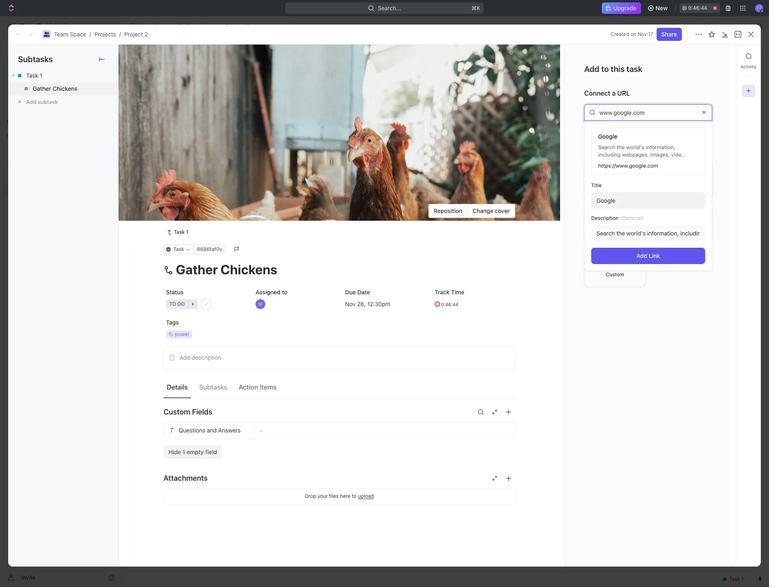 Task type: describe. For each thing, give the bounding box(es) containing it.
to inside dropdown button
[[169, 301, 176, 307]]

tags power
[[166, 319, 190, 338]]

favorites
[[7, 119, 28, 125]]

0 vertical spatial project
[[226, 23, 245, 29]]

gather chickens link
[[8, 82, 118, 95]]

calendar link
[[207, 73, 233, 85]]

connect
[[585, 90, 611, 97]]

table link
[[247, 73, 263, 85]]

tt button
[[754, 2, 767, 15]]

task inside dropdown button
[[174, 246, 184, 252]]

add description
[[180, 354, 221, 361]]

add left relationship
[[585, 145, 597, 152]]

custom for custom fields
[[164, 408, 191, 417]]

a
[[613, 90, 616, 97]]

task 2
[[165, 157, 182, 164]]

https://www.google.com
[[599, 163, 659, 169]]

1 vertical spatial project 2
[[142, 49, 191, 62]]

0 horizontal spatial projects link
[[95, 31, 116, 38]]

1 horizontal spatial project 2 link
[[216, 21, 252, 31]]

here
[[341, 494, 351, 500]]

)
[[642, 215, 644, 222]]

time
[[452, 289, 465, 296]]

gantt link
[[276, 73, 293, 85]]

17
[[649, 31, 654, 37]]

1 vertical spatial project
[[124, 31, 143, 38]]

automations
[[700, 23, 734, 29]]

m
[[259, 302, 263, 307]]

new button
[[645, 2, 673, 15]]

1 horizontal spatial projects link
[[177, 21, 211, 31]]

progress
[[158, 115, 185, 122]]

automations button
[[696, 20, 738, 32]]

assignees
[[341, 96, 365, 102]]

0 vertical spatial task 1 link
[[8, 69, 118, 82]]

add task for add task 'button' to the left
[[165, 171, 189, 178]]

add to this task
[[585, 64, 643, 74]]

Paste any link... text field
[[585, 105, 713, 121]]

description
[[592, 215, 619, 222]]

action
[[239, 384, 258, 391]]

0 horizontal spatial do
[[160, 194, 167, 200]]

subtasks inside button
[[199, 384, 228, 391]]

0 vertical spatial add task button
[[706, 50, 741, 63]]

hide 1 empty field
[[169, 449, 217, 456]]

tree inside sidebar navigation
[[3, 142, 119, 253]]

add down the "automations" button at the right top
[[711, 52, 722, 59]]

assignees button
[[331, 94, 369, 104]]

0:46:44 button
[[433, 297, 516, 312]]

0 vertical spatial user group image
[[44, 32, 50, 37]]

space for team space / projects / project 2
[[70, 31, 86, 38]]

1 inside custom fields element
[[183, 449, 185, 456]]

search...
[[378, 5, 402, 11]]

docs link
[[3, 68, 119, 81]]

sidebar navigation
[[0, 16, 122, 588]]

files
[[330, 494, 339, 500]]

add description button
[[167, 352, 513, 365]]

tt
[[758, 5, 763, 10]]

add inside the add link button
[[637, 253, 648, 260]]

share for share button under new at top
[[671, 23, 687, 29]]

drop your files here to upload
[[305, 494, 374, 500]]

subtask
[[38, 99, 58, 105]]

board link
[[151, 73, 169, 85]]

change cover
[[473, 207, 510, 214]]

custom button
[[585, 248, 647, 287]]

task sidebar content section
[[563, 45, 737, 567]]

share button right 17
[[657, 28, 683, 41]]

– button
[[255, 423, 515, 439]]

8686faf0v button
[[194, 245, 226, 255]]

upload
[[358, 494, 374, 500]]

add link
[[637, 253, 661, 260]]

power
[[175, 331, 190, 338]]

add down calendar link at top
[[220, 115, 229, 122]]

1 horizontal spatial team space link
[[127, 21, 172, 31]]

share button down new at top
[[666, 20, 692, 33]]

questions and answers
[[179, 427, 241, 434]]

task sidebar navigation tab list
[[741, 50, 759, 97]]

home link
[[3, 40, 119, 53]]

project 2 inside project 2 link
[[226, 23, 250, 29]]

change cover button
[[468, 205, 515, 218]]

upgrade link
[[603, 2, 642, 14]]

12:30
[[368, 301, 382, 308]]

change
[[473, 207, 494, 214]]

team for team space / projects / project 2
[[54, 31, 68, 38]]

–
[[260, 427, 263, 434]]

more
[[701, 126, 713, 132]]

details button
[[164, 380, 191, 395]]

assigned
[[256, 289, 281, 296]]

add up the connect
[[585, 64, 600, 74]]

due
[[345, 289, 356, 296]]

do inside to do dropdown button
[[178, 301, 185, 307]]

in
[[152, 115, 157, 122]]

google
[[599, 133, 618, 140]]

28
[[357, 301, 364, 308]]

action items button
[[236, 380, 280, 395]]

activity
[[742, 64, 757, 69]]

team for team space
[[138, 23, 152, 29]]

details
[[167, 384, 188, 391]]

8686faf0v
[[197, 246, 222, 252]]

nov 28 , 12:30 pm
[[345, 301, 391, 308]]

power button
[[164, 327, 247, 342]]

m button
[[253, 297, 336, 312]]

your
[[318, 494, 328, 500]]

gather
[[33, 85, 51, 92]]

fields
[[192, 408, 213, 417]]

,
[[364, 301, 366, 308]]

pm
[[382, 301, 391, 308]]

table
[[248, 76, 263, 82]]

2 vertical spatial project
[[142, 49, 179, 62]]

and more
[[691, 126, 713, 132]]

description ( optional )
[[592, 215, 644, 222]]

1 button for 1
[[183, 142, 195, 150]]

2 vertical spatial task 1
[[174, 229, 189, 235]]



Task type: vqa. For each thing, say whether or not it's contained in the screenshot.
"Change"
yes



Task type: locate. For each thing, give the bounding box(es) containing it.
1 horizontal spatial team
[[138, 23, 152, 29]]

0 horizontal spatial space
[[70, 31, 86, 38]]

add down dashboards on the top of the page
[[26, 99, 36, 105]]

connect a url
[[585, 90, 631, 97]]

task button
[[164, 245, 194, 255]]

1 horizontal spatial space
[[153, 23, 170, 29]]

0 vertical spatial add task
[[711, 52, 736, 59]]

1 horizontal spatial task 1 link
[[164, 228, 192, 237]]

description
[[192, 354, 221, 361]]

2 vertical spatial add task
[[165, 171, 189, 178]]

to inside drop your files here to upload
[[352, 494, 357, 500]]

1 button for 2
[[184, 156, 195, 164]]

reposition button
[[429, 205, 468, 218]]

space
[[153, 23, 170, 29], [70, 31, 86, 38]]

add inside "add description" button
[[180, 354, 190, 361]]

drop
[[305, 494, 317, 500]]

1 vertical spatial 0:46:44
[[442, 302, 459, 307]]

0 vertical spatial team
[[138, 23, 152, 29]]

0 horizontal spatial project 2 link
[[124, 31, 148, 38]]

inbox
[[20, 56, 34, 63]]

0 horizontal spatial custom
[[164, 408, 191, 417]]

0 vertical spatial and
[[691, 126, 700, 132]]

1 vertical spatial team
[[54, 31, 68, 38]]

1 horizontal spatial do
[[178, 301, 185, 307]]

0 vertical spatial share
[[671, 23, 687, 29]]

Search tasks... text field
[[668, 93, 750, 105]]

0 horizontal spatial add task
[[165, 171, 189, 178]]

user group image up home "link"
[[44, 32, 50, 37]]

1 horizontal spatial subtasks
[[199, 384, 228, 391]]

task 1 link
[[8, 69, 118, 82], [164, 228, 192, 237]]

0 vertical spatial 1 button
[[183, 142, 195, 150]]

custom fields
[[164, 408, 213, 417]]

(
[[621, 215, 623, 222]]

hide for hide
[[425, 96, 436, 102]]

team up home "link"
[[54, 31, 68, 38]]

subtasks
[[18, 54, 53, 64], [199, 384, 228, 391]]

user group image down 'spaces'
[[8, 160, 15, 165]]

0:46:44 inside 0:46:44 button
[[689, 5, 708, 11]]

0:46:44 down track time
[[442, 302, 459, 307]]

add task down calendar
[[220, 115, 242, 122]]

to do button
[[164, 297, 247, 312]]

1 vertical spatial share
[[662, 31, 678, 38]]

inbox link
[[3, 54, 119, 67]]

add down task 2
[[165, 171, 176, 178]]

1 vertical spatial and
[[207, 427, 217, 434]]

add task for the top add task 'button'
[[711, 52, 736, 59]]

add inside add subtask button
[[26, 99, 36, 105]]

1 horizontal spatial hide
[[425, 96, 436, 102]]

on
[[631, 31, 637, 37]]

to
[[602, 64, 610, 74], [152, 194, 159, 200], [282, 289, 288, 296], [169, 301, 176, 307], [352, 494, 357, 500]]

team space
[[138, 23, 170, 29]]

0 horizontal spatial add task button
[[161, 169, 192, 179]]

share right 17
[[662, 31, 678, 38]]

custom fields element
[[164, 422, 516, 459]]

Enter a title... field
[[592, 193, 706, 209]]

1 button down 'progress'
[[183, 142, 195, 150]]

and inside task sidebar content section
[[691, 126, 700, 132]]

0 horizontal spatial project 2
[[142, 49, 191, 62]]

0 horizontal spatial hide
[[169, 449, 181, 456]]

task 1 up task 2
[[165, 142, 182, 149]]

task 1 up "task" dropdown button on the top left of page
[[174, 229, 189, 235]]

add task button down the "automations" button at the right top
[[706, 50, 741, 63]]

and inside custom fields element
[[207, 427, 217, 434]]

add subtask
[[26, 99, 58, 105]]

relationship
[[599, 145, 637, 152]]

1 vertical spatial task 1
[[165, 142, 182, 149]]

0 horizontal spatial projects
[[95, 31, 116, 38]]

upgrade
[[614, 5, 638, 11]]

0 vertical spatial nov
[[638, 31, 648, 37]]

1 horizontal spatial custom
[[607, 272, 625, 278]]

0 horizontal spatial nov
[[345, 301, 356, 308]]

task
[[627, 64, 643, 74]]

do down 'status'
[[178, 301, 185, 307]]

subtasks down home on the left of the page
[[18, 54, 53, 64]]

0 vertical spatial to do
[[152, 194, 167, 200]]

0:46:44 for 0:46:44 dropdown button
[[442, 302, 459, 307]]

gantt
[[278, 76, 293, 82]]

user group image
[[44, 32, 50, 37], [8, 160, 15, 165]]

add left the description
[[180, 354, 190, 361]]

track
[[435, 289, 450, 296]]

questions
[[179, 427, 206, 434]]

1 horizontal spatial 0:46:44
[[689, 5, 708, 11]]

0:46:44
[[689, 5, 708, 11], [442, 302, 459, 307]]

to inside task sidebar content section
[[602, 64, 610, 74]]

custom up the questions
[[164, 408, 191, 417]]

share
[[671, 23, 687, 29], [662, 31, 678, 38]]

task 1 link up "task" dropdown button on the top left of page
[[164, 228, 192, 237]]

field
[[206, 449, 217, 456]]

hide
[[425, 96, 436, 102], [169, 449, 181, 456]]

upload button
[[358, 494, 374, 500]]

add
[[711, 52, 722, 59], [585, 64, 600, 74], [26, 99, 36, 105], [220, 115, 229, 122], [585, 145, 597, 152], [165, 171, 176, 178], [637, 253, 648, 260], [180, 354, 190, 361]]

0 horizontal spatial team space link
[[54, 31, 86, 38]]

0 vertical spatial space
[[153, 23, 170, 29]]

tree
[[3, 142, 119, 253]]

add task down the "automations" button at the right top
[[711, 52, 736, 59]]

1 vertical spatial nov
[[345, 301, 356, 308]]

add task button down task 2
[[161, 169, 192, 179]]

1 vertical spatial projects
[[95, 31, 116, 38]]

space right user group image
[[153, 23, 170, 29]]

list
[[184, 76, 194, 82]]

hide inside custom fields element
[[169, 449, 181, 456]]

1 horizontal spatial user group image
[[44, 32, 50, 37]]

task 1
[[26, 72, 42, 79], [165, 142, 182, 149], [174, 229, 189, 235]]

task 1 link up the chickens
[[8, 69, 118, 82]]

1 button
[[183, 142, 195, 150], [184, 156, 195, 164]]

invite
[[21, 575, 36, 581]]

status
[[166, 289, 184, 296]]

nov left '28'
[[345, 301, 356, 308]]

title
[[592, 183, 602, 189]]

1 vertical spatial space
[[70, 31, 86, 38]]

1 vertical spatial add task button
[[210, 114, 245, 124]]

team space / projects / project 2
[[54, 31, 148, 38]]

2 horizontal spatial add task button
[[706, 50, 741, 63]]

1
[[40, 72, 42, 79], [179, 142, 182, 149], [191, 142, 193, 149], [192, 157, 194, 163], [186, 229, 189, 235], [183, 449, 185, 456]]

share button
[[666, 20, 692, 33], [657, 28, 683, 41]]

space for team space
[[153, 23, 170, 29]]

user group image inside tree
[[8, 160, 15, 165]]

1 vertical spatial custom
[[164, 408, 191, 417]]

do down task 2
[[160, 194, 167, 200]]

created
[[611, 31, 630, 37]]

1 vertical spatial 1 button
[[184, 156, 195, 164]]

0 vertical spatial projects
[[187, 23, 209, 29]]

share for share button right of 17
[[662, 31, 678, 38]]

tags
[[166, 319, 179, 326]]

0 vertical spatial hide
[[425, 96, 436, 102]]

0 horizontal spatial and
[[207, 427, 217, 434]]

project 2 link
[[216, 21, 252, 31], [124, 31, 148, 38]]

0 horizontal spatial task 1 link
[[8, 69, 118, 82]]

1 horizontal spatial add task
[[220, 115, 242, 122]]

docs
[[20, 70, 33, 77]]

list link
[[182, 73, 194, 85]]

share down new button
[[671, 23, 687, 29]]

subtasks button
[[196, 380, 231, 395]]

1 vertical spatial user group image
[[8, 160, 15, 165]]

0 vertical spatial do
[[160, 194, 167, 200]]

0 vertical spatial subtasks
[[18, 54, 53, 64]]

dashboards
[[20, 84, 51, 91]]

0 vertical spatial task 1
[[26, 72, 42, 79]]

1 horizontal spatial nov
[[638, 31, 648, 37]]

user group image
[[130, 24, 135, 28]]

add subtask button
[[8, 95, 118, 108]]

1 horizontal spatial project 2
[[226, 23, 250, 29]]

0 horizontal spatial to do
[[152, 194, 167, 200]]

0 horizontal spatial subtasks
[[18, 54, 53, 64]]

reposition
[[434, 207, 463, 214]]

team space link
[[127, 21, 172, 31], [54, 31, 86, 38]]

nov left 17
[[638, 31, 648, 37]]

team right user group image
[[138, 23, 152, 29]]

custom inside dropdown button
[[607, 272, 625, 278]]

1 button right task 2
[[184, 156, 195, 164]]

board
[[153, 76, 169, 82]]

0:46:44 inside 0:46:44 dropdown button
[[442, 302, 459, 307]]

1 horizontal spatial and
[[691, 126, 700, 132]]

1 vertical spatial do
[[178, 301, 185, 307]]

empty
[[187, 449, 204, 456]]

add task down task 2
[[165, 171, 189, 178]]

⌘k
[[472, 5, 481, 11]]

2
[[247, 23, 250, 29], [145, 31, 148, 38], [181, 49, 188, 62], [194, 115, 197, 122], [179, 157, 182, 164], [177, 194, 180, 200]]

add task button
[[706, 50, 741, 63], [210, 114, 245, 124], [161, 169, 192, 179]]

1 horizontal spatial projects
[[187, 23, 209, 29]]

in progress
[[152, 115, 185, 122]]

2 vertical spatial add task button
[[161, 169, 192, 179]]

do
[[160, 194, 167, 200], [178, 301, 185, 307]]

1 horizontal spatial add task button
[[210, 114, 245, 124]]

and left answers
[[207, 427, 217, 434]]

0 horizontal spatial team
[[54, 31, 68, 38]]

2 horizontal spatial add task
[[711, 52, 736, 59]]

1 vertical spatial add task
[[220, 115, 242, 122]]

1 vertical spatial task 1 link
[[164, 228, 192, 237]]

Edit task name text field
[[164, 262, 516, 277]]

attachments
[[164, 475, 208, 483]]

0:46:44 button
[[680, 3, 721, 13]]

custom down the add link button
[[607, 272, 625, 278]]

dashboards link
[[3, 81, 119, 95]]

gather chickens
[[33, 85, 78, 92]]

hide inside button
[[425, 96, 436, 102]]

1 vertical spatial subtasks
[[199, 384, 228, 391]]

task
[[723, 52, 736, 59], [26, 72, 38, 79], [231, 115, 242, 122], [165, 142, 177, 149], [165, 157, 177, 164], [177, 171, 189, 178], [174, 229, 185, 235], [174, 246, 184, 252]]

1 vertical spatial hide
[[169, 449, 181, 456]]

0 horizontal spatial user group image
[[8, 160, 15, 165]]

project 2
[[226, 23, 250, 29], [142, 49, 191, 62]]

this
[[611, 64, 625, 74]]

subtasks up fields
[[199, 384, 228, 391]]

to do down 'status'
[[169, 301, 185, 307]]

optional
[[623, 215, 642, 222]]

1 horizontal spatial to do
[[169, 301, 185, 307]]

space up home "link"
[[70, 31, 86, 38]]

date
[[358, 289, 370, 296]]

custom fields button
[[164, 403, 516, 422]]

to do down task 2
[[152, 194, 167, 200]]

custom for custom
[[607, 272, 625, 278]]

0:46:44 up automations on the top right of page
[[689, 5, 708, 11]]

task 1 up dashboards on the top of the page
[[26, 72, 42, 79]]

and left more
[[691, 126, 700, 132]]

custom inside dropdown button
[[164, 408, 191, 417]]

add task button down calendar link at top
[[210, 114, 245, 124]]

hide for hide 1 empty field
[[169, 449, 181, 456]]

calendar
[[209, 76, 233, 82]]

0 vertical spatial custom
[[607, 272, 625, 278]]

0 vertical spatial project 2
[[226, 23, 250, 29]]

to do inside dropdown button
[[169, 301, 185, 307]]

0 horizontal spatial 0:46:44
[[442, 302, 459, 307]]

add left the link
[[637, 253, 648, 260]]

home
[[20, 43, 35, 50]]

Enter a description... field
[[592, 225, 706, 242]]

add link button
[[592, 248, 706, 265]]

0:46:44 for 0:46:44 button
[[689, 5, 708, 11]]

1 vertical spatial to do
[[169, 301, 185, 307]]

track time
[[435, 289, 465, 296]]

0 vertical spatial 0:46:44
[[689, 5, 708, 11]]



